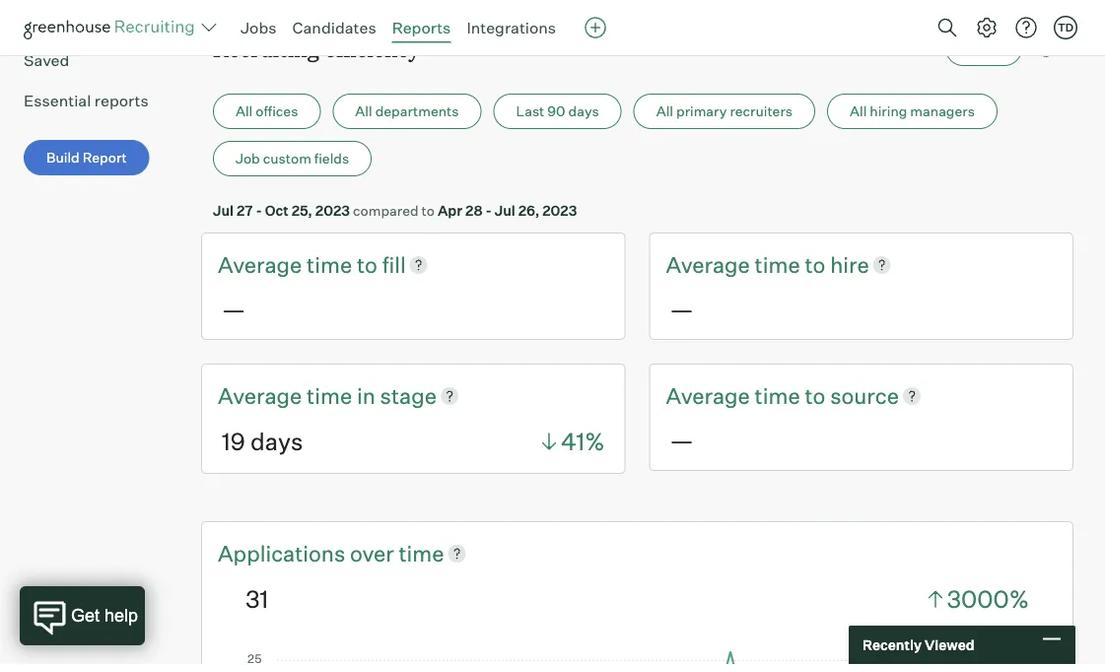 Task type: describe. For each thing, give the bounding box(es) containing it.
build report button
[[24, 140, 150, 176]]

average for fill
[[218, 251, 302, 278]]

31
[[245, 584, 268, 614]]

td button
[[1050, 12, 1081, 43]]

applications
[[218, 540, 345, 567]]

2 2023 from the left
[[542, 202, 577, 219]]

1 2023 from the left
[[315, 202, 350, 219]]

41%
[[561, 427, 605, 456]]

last 90 days
[[516, 103, 599, 120]]

compared
[[353, 202, 418, 219]]

td
[[1058, 21, 1074, 34]]

candidates link
[[292, 18, 376, 37]]

recruiting
[[213, 34, 320, 63]]

to for hire
[[805, 251, 825, 278]]

to link for hire
[[805, 250, 830, 280]]

custom
[[263, 150, 311, 167]]

essential
[[24, 91, 91, 111]]

average time in
[[218, 382, 380, 409]]

2 jul from the left
[[495, 202, 515, 219]]

average for stage
[[218, 382, 302, 409]]

days inside button
[[568, 103, 599, 120]]

all for all hiring managers
[[850, 103, 867, 120]]

all for all offices
[[236, 103, 253, 120]]

— for fill
[[222, 294, 246, 324]]

hire
[[830, 251, 869, 278]]

all for all departments
[[355, 103, 372, 120]]

save
[[968, 40, 1000, 57]]

2 - from the left
[[485, 202, 492, 219]]

average time to for hire
[[666, 251, 830, 278]]

departments
[[375, 103, 459, 120]]

time right over
[[399, 540, 444, 567]]

to for source
[[805, 382, 825, 409]]

dashboards
[[24, 10, 116, 30]]

jobs
[[241, 18, 277, 37]]

save button
[[945, 31, 1022, 66]]

average link for fill
[[218, 250, 307, 280]]

to left apr
[[421, 202, 435, 219]]

jobs link
[[241, 18, 277, 37]]

job custom fields button
[[213, 141, 372, 177]]

viewed
[[925, 637, 975, 654]]

reports link
[[392, 18, 451, 37]]

average time to for source
[[666, 382, 830, 409]]

essential reports link
[[24, 89, 173, 113]]

all primary recruiters
[[656, 103, 793, 120]]

fill
[[382, 251, 406, 278]]

primary
[[676, 103, 727, 120]]

candidates
[[292, 18, 376, 37]]

1 jul from the left
[[213, 202, 234, 219]]

source
[[830, 382, 899, 409]]

reports
[[94, 91, 149, 111]]

time for source
[[755, 382, 800, 409]]

time link for hire
[[755, 250, 805, 280]]

stage link
[[380, 381, 437, 411]]

in link
[[357, 381, 380, 411]]

report
[[82, 149, 127, 166]]

recently
[[863, 637, 922, 654]]

xychart image
[[245, 646, 1029, 665]]

19 days
[[222, 427, 303, 456]]

to link for fill
[[357, 250, 382, 280]]

faq image
[[1034, 35, 1058, 58]]

1 - from the left
[[256, 202, 262, 219]]

recruiting efficiency
[[213, 34, 420, 63]]

— for hire
[[670, 294, 694, 324]]

source link
[[830, 381, 899, 411]]

recently viewed
[[863, 637, 975, 654]]

all primary recruiters button
[[634, 94, 815, 129]]

managers
[[910, 103, 975, 120]]

offices
[[256, 103, 298, 120]]



Task type: vqa. For each thing, say whether or not it's contained in the screenshot.
time associated with source
yes



Task type: locate. For each thing, give the bounding box(es) containing it.
1 vertical spatial days
[[250, 427, 303, 456]]

average time to
[[218, 251, 382, 278], [666, 251, 830, 278], [666, 382, 830, 409]]

all offices button
[[213, 94, 321, 129]]

all left hiring
[[850, 103, 867, 120]]

2023 right 25,
[[315, 202, 350, 219]]

tab list
[[408, 0, 569, 3]]

26,
[[518, 202, 539, 219]]

all inside 'button'
[[656, 103, 673, 120]]

27
[[237, 202, 253, 219]]

time left "source"
[[755, 382, 800, 409]]

to left fill
[[357, 251, 377, 278]]

all for all primary recruiters
[[656, 103, 673, 120]]

jul 27 - oct 25, 2023 compared to apr 28 - jul 26, 2023
[[213, 202, 577, 219]]

- right 27
[[256, 202, 262, 219]]

all hiring managers
[[850, 103, 975, 120]]

reports
[[392, 18, 451, 37]]

recruiters
[[730, 103, 793, 120]]

last 90 days button
[[493, 94, 622, 129]]

time left in
[[307, 382, 352, 409]]

saved link
[[24, 48, 173, 72]]

time link for stage
[[307, 381, 357, 411]]

time link
[[307, 250, 357, 280], [755, 250, 805, 280], [307, 381, 357, 411], [755, 381, 805, 411], [399, 538, 444, 568]]

all
[[236, 103, 253, 120], [355, 103, 372, 120], [656, 103, 673, 120], [850, 103, 867, 120]]

to link
[[357, 250, 382, 280], [805, 250, 830, 280], [805, 381, 830, 411]]

over
[[350, 540, 394, 567]]

0 horizontal spatial jul
[[213, 202, 234, 219]]

build
[[46, 149, 80, 166]]

all departments
[[355, 103, 459, 120]]

90
[[547, 103, 565, 120]]

applications over
[[218, 540, 399, 567]]

job
[[236, 150, 260, 167]]

1 horizontal spatial days
[[568, 103, 599, 120]]

efficiency
[[325, 34, 420, 63]]

apr
[[438, 202, 462, 219]]

4 all from the left
[[850, 103, 867, 120]]

1 horizontal spatial jul
[[495, 202, 515, 219]]

hire link
[[830, 250, 869, 280]]

essential reports
[[24, 91, 149, 111]]

19
[[222, 427, 245, 456]]

time link right over
[[399, 538, 444, 568]]

job custom fields
[[236, 150, 349, 167]]

in
[[357, 382, 375, 409]]

3000%
[[947, 584, 1029, 614]]

stage
[[380, 382, 437, 409]]

0 horizontal spatial days
[[250, 427, 303, 456]]

integrations
[[467, 18, 556, 37]]

oct
[[265, 202, 289, 219]]

average link for hire
[[666, 250, 755, 280]]

time link for source
[[755, 381, 805, 411]]

time link down 25,
[[307, 250, 357, 280]]

0 vertical spatial days
[[568, 103, 599, 120]]

integrations link
[[467, 18, 556, 37]]

search image
[[935, 16, 959, 39]]

time link for fill
[[307, 250, 357, 280]]

- right 28
[[485, 202, 492, 219]]

time for fill
[[307, 251, 352, 278]]

to left hire
[[805, 251, 825, 278]]

time down 25,
[[307, 251, 352, 278]]

saved
[[24, 50, 69, 70]]

greenhouse recruiting image
[[24, 16, 201, 39]]

25,
[[291, 202, 312, 219]]

days right 90
[[568, 103, 599, 120]]

time link left hire link
[[755, 250, 805, 280]]

0 horizontal spatial -
[[256, 202, 262, 219]]

-
[[256, 202, 262, 219], [485, 202, 492, 219]]

1 all from the left
[[236, 103, 253, 120]]

28
[[465, 202, 483, 219]]

average link for stage
[[218, 381, 307, 411]]

time link left source link at the right bottom of page
[[755, 381, 805, 411]]

time for stage
[[307, 382, 352, 409]]

all departments button
[[333, 94, 482, 129]]

applications link
[[218, 538, 350, 568]]

— for source
[[670, 425, 694, 455]]

1 horizontal spatial -
[[485, 202, 492, 219]]

last
[[516, 103, 544, 120]]

average
[[218, 251, 302, 278], [666, 251, 750, 278], [218, 382, 302, 409], [666, 382, 750, 409]]

jul
[[213, 202, 234, 219], [495, 202, 515, 219]]

time left hire
[[755, 251, 800, 278]]

to left "source"
[[805, 382, 825, 409]]

dashboards link
[[24, 8, 173, 32]]

all left primary
[[656, 103, 673, 120]]

time link left stage "link"
[[307, 381, 357, 411]]

0 horizontal spatial 2023
[[315, 202, 350, 219]]

time for hire
[[755, 251, 800, 278]]

fill link
[[382, 250, 406, 280]]

days
[[568, 103, 599, 120], [250, 427, 303, 456]]

average link
[[218, 250, 307, 280], [666, 250, 755, 280], [218, 381, 307, 411], [666, 381, 755, 411]]

to for fill
[[357, 251, 377, 278]]

build report
[[46, 149, 127, 166]]

1 horizontal spatial 2023
[[542, 202, 577, 219]]

average for source
[[666, 382, 750, 409]]

average time to for fill
[[218, 251, 382, 278]]

all offices
[[236, 103, 298, 120]]

days right 19
[[250, 427, 303, 456]]

average for hire
[[666, 251, 750, 278]]

over link
[[350, 538, 399, 568]]

jul left 27
[[213, 202, 234, 219]]

all inside "button"
[[236, 103, 253, 120]]

3 all from the left
[[656, 103, 673, 120]]

jul left "26," on the left top of the page
[[495, 202, 515, 219]]

2 all from the left
[[355, 103, 372, 120]]

2023 right "26," on the left top of the page
[[542, 202, 577, 219]]

td button
[[1054, 16, 1077, 39]]

2023
[[315, 202, 350, 219], [542, 202, 577, 219]]

all left offices
[[236, 103, 253, 120]]

fields
[[314, 150, 349, 167]]

all hiring managers button
[[827, 94, 997, 129]]

to link for source
[[805, 381, 830, 411]]

time
[[307, 251, 352, 278], [755, 251, 800, 278], [307, 382, 352, 409], [755, 382, 800, 409], [399, 540, 444, 567]]

to
[[421, 202, 435, 219], [357, 251, 377, 278], [805, 251, 825, 278], [805, 382, 825, 409]]

—
[[222, 294, 246, 324], [670, 294, 694, 324], [670, 425, 694, 455]]

average link for source
[[666, 381, 755, 411]]

configure image
[[975, 16, 999, 39]]

all left departments
[[355, 103, 372, 120]]

hiring
[[870, 103, 907, 120]]



